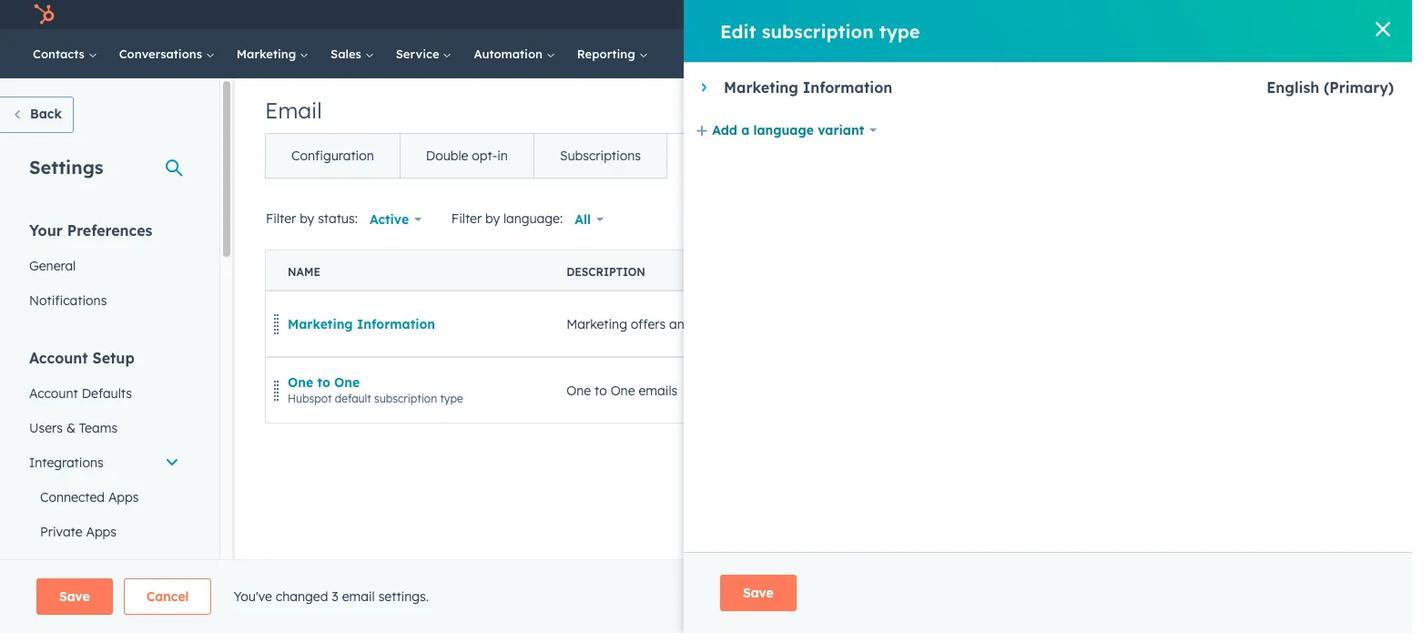 Task type: locate. For each thing, give the bounding box(es) containing it.
0 horizontal spatial save
[[59, 588, 90, 605]]

in
[[497, 148, 508, 164]]

contacts
[[33, 46, 88, 61]]

information
[[803, 78, 893, 97], [357, 316, 435, 332]]

information up one to one hubspot default subscription type
[[357, 316, 435, 332]]

marketing information up one to one hubspot default subscription type
[[288, 316, 435, 332]]

1 account from the top
[[29, 349, 88, 367]]

1 horizontal spatial subscription
[[762, 20, 874, 42]]

0 vertical spatial type
[[880, 20, 920, 42]]

apps for connected apps
[[108, 489, 139, 505]]

notifications image
[[1193, 8, 1209, 25]]

menu
[[946, 0, 1391, 29]]

settings.
[[379, 588, 429, 605]]

apps
[[108, 489, 139, 505], [86, 524, 117, 540]]

marketing left offers
[[567, 316, 628, 332]]

integrations
[[29, 454, 104, 471]]

marketplaces image
[[1093, 8, 1110, 25]]

email
[[265, 97, 322, 124], [40, 558, 73, 575]]

1 horizontal spatial information
[[803, 78, 893, 97]]

account up account defaults
[[29, 349, 88, 367]]

preferences
[[67, 221, 152, 240]]

account up users
[[29, 385, 78, 402]]

1 vertical spatial email
[[40, 558, 73, 575]]

0 vertical spatial service
[[396, 46, 443, 61]]

apoptosis
[[1251, 7, 1307, 22]]

1 horizontal spatial save button
[[720, 575, 797, 611]]

setup
[[92, 349, 135, 367]]

apoptosis studios 2 button
[[1220, 0, 1389, 29]]

account setup element
[[18, 348, 190, 633]]

1 vertical spatial type
[[440, 391, 463, 405]]

account
[[29, 349, 88, 367], [29, 385, 78, 402]]

1 horizontal spatial filter
[[452, 210, 482, 226]]

marketing
[[237, 46, 300, 61], [724, 78, 799, 97], [288, 316, 353, 332], [567, 316, 628, 332]]

your preferences element
[[18, 220, 190, 318]]

account for account setup
[[29, 349, 88, 367]]

email down the private
[[40, 558, 73, 575]]

0 horizontal spatial email
[[40, 558, 73, 575]]

one to one emails
[[567, 382, 678, 398]]

1 horizontal spatial to
[[595, 382, 607, 398]]

navigation
[[265, 133, 941, 179]]

upgrade
[[979, 9, 1030, 24]]

email service provider
[[40, 558, 175, 575]]

one
[[288, 374, 313, 390], [334, 374, 360, 390], [567, 382, 591, 398], [611, 382, 635, 398]]

add a language variant button
[[684, 112, 889, 148]]

marketing information up 'add a language variant'
[[724, 78, 893, 97]]

save button
[[720, 575, 797, 611], [36, 578, 113, 615]]

email inside account setup element
[[40, 558, 73, 575]]

search button
[[1365, 38, 1396, 69]]

by left language:
[[485, 210, 500, 226]]

notifications button
[[1185, 0, 1216, 29]]

add
[[713, 122, 738, 138]]

your preferences
[[29, 221, 152, 240]]

0 horizontal spatial filter
[[266, 210, 296, 226]]

information up variant
[[803, 78, 893, 97]]

apps up private apps link
[[108, 489, 139, 505]]

subscription right edit
[[762, 20, 874, 42]]

your
[[29, 221, 63, 240]]

1 vertical spatial subscription
[[374, 391, 437, 405]]

0 vertical spatial email
[[265, 97, 322, 124]]

0 horizontal spatial subscription
[[374, 391, 437, 405]]

filter
[[266, 210, 296, 226], [452, 210, 482, 226]]

0 vertical spatial apps
[[108, 489, 139, 505]]

service down private apps link
[[77, 558, 121, 575]]

email up configuration link at the top left of page
[[265, 97, 322, 124]]

subscription types
[[693, 148, 812, 164]]

2 filter from the left
[[452, 210, 482, 226]]

to
[[317, 374, 330, 390], [595, 382, 607, 398]]

0 horizontal spatial to
[[317, 374, 330, 390]]

configuration
[[291, 148, 374, 164]]

email service provider link
[[18, 549, 190, 584]]

offers
[[631, 316, 666, 332]]

0 horizontal spatial save button
[[36, 578, 113, 615]]

account defaults
[[29, 385, 132, 402]]

to inside one to one hubspot default subscription type
[[317, 374, 330, 390]]

one to one hubspot default subscription type
[[288, 374, 463, 405]]

by left status: on the left
[[300, 210, 314, 226]]

email
[[342, 588, 375, 605]]

marketplace downloads link
[[18, 587, 190, 622]]

all button
[[563, 201, 615, 238]]

provider
[[125, 558, 175, 575]]

email for email service provider
[[40, 558, 73, 575]]

subscription types link
[[667, 134, 838, 178]]

settings
[[29, 156, 103, 179]]

2 by from the left
[[485, 210, 500, 226]]

service right sales link
[[396, 46, 443, 61]]

close image
[[1376, 22, 1391, 36]]

sales link
[[320, 29, 385, 78]]

service inside account setup element
[[77, 558, 121, 575]]

by
[[300, 210, 314, 226], [485, 210, 500, 226]]

filter down double opt-in link
[[452, 210, 482, 226]]

1 vertical spatial apps
[[86, 524, 117, 540]]

filter left status: on the left
[[266, 210, 296, 226]]

settings image
[[1162, 8, 1179, 24]]

language
[[754, 122, 814, 138]]

to up the hubspot
[[317, 374, 330, 390]]

to left emails
[[595, 382, 607, 398]]

apps for private apps
[[86, 524, 117, 540]]

integrations button
[[18, 445, 190, 480]]

variant
[[818, 122, 865, 138]]

1 horizontal spatial type
[[880, 20, 920, 42]]

automation
[[474, 46, 546, 61]]

2 account from the top
[[29, 385, 78, 402]]

1 horizontal spatial email
[[265, 97, 322, 124]]

automation link
[[463, 29, 566, 78]]

add a language variant
[[709, 122, 865, 138]]

0 vertical spatial marketing information
[[724, 78, 893, 97]]

save
[[743, 585, 774, 601], [59, 588, 90, 605]]

marketing offers and updates.
[[567, 316, 748, 332]]

settings link
[[1159, 5, 1182, 24]]

subscription
[[693, 148, 772, 164]]

1 vertical spatial service
[[77, 558, 121, 575]]

0 horizontal spatial type
[[440, 391, 463, 405]]

conversations
[[119, 46, 206, 61]]

0 horizontal spatial by
[[300, 210, 314, 226]]

1 vertical spatial account
[[29, 385, 78, 402]]

0 vertical spatial information
[[803, 78, 893, 97]]

marketing up a on the top
[[724, 78, 799, 97]]

1 horizontal spatial service
[[396, 46, 443, 61]]

account for account defaults
[[29, 385, 78, 402]]

apoptosis studios 2
[[1251, 7, 1362, 22]]

private apps
[[40, 524, 117, 540]]

double
[[426, 148, 468, 164]]

1 vertical spatial information
[[357, 316, 435, 332]]

0 vertical spatial subscription
[[762, 20, 874, 42]]

1 by from the left
[[300, 210, 314, 226]]

1 filter from the left
[[266, 210, 296, 226]]

marketplaces button
[[1082, 0, 1121, 29]]

0 horizontal spatial marketing information
[[288, 316, 435, 332]]

0 vertical spatial account
[[29, 349, 88, 367]]

active
[[370, 211, 409, 228]]

1 vertical spatial marketing information
[[288, 316, 435, 332]]

type
[[880, 20, 920, 42], [440, 391, 463, 405]]

active button
[[358, 201, 433, 238]]

filter by status:
[[266, 210, 358, 226]]

navigation containing configuration
[[265, 133, 941, 179]]

1 horizontal spatial marketing information
[[724, 78, 893, 97]]

1 horizontal spatial by
[[485, 210, 500, 226]]

service link
[[385, 29, 463, 78]]

apps up email service provider link
[[86, 524, 117, 540]]

0 horizontal spatial service
[[77, 558, 121, 575]]

email for email
[[265, 97, 322, 124]]

1 horizontal spatial save
[[743, 585, 774, 601]]

marketplace
[[29, 597, 104, 613]]

subscription right the default
[[374, 391, 437, 405]]



Task type: vqa. For each thing, say whether or not it's contained in the screenshot.
"MARKETPLACE DOWNLOADS"
yes



Task type: describe. For each thing, give the bounding box(es) containing it.
subscription inside one to one hubspot default subscription type
[[374, 391, 437, 405]]

and
[[670, 316, 693, 332]]

back
[[30, 106, 62, 122]]

notifications link
[[18, 283, 190, 318]]

studios
[[1310, 7, 1352, 22]]

cancel button
[[124, 578, 212, 615]]

hubspot
[[288, 391, 332, 405]]

contacts link
[[22, 29, 108, 78]]

tara schultz image
[[1231, 6, 1247, 23]]

general
[[29, 258, 76, 274]]

status:
[[318, 210, 358, 226]]

subscriptions link
[[534, 134, 667, 178]]

filter by language:
[[452, 210, 563, 226]]

name
[[288, 265, 321, 279]]

description
[[567, 265, 646, 279]]

downloads
[[107, 597, 174, 613]]

to for hubspot
[[317, 374, 330, 390]]

types
[[776, 148, 812, 164]]

private apps link
[[18, 515, 190, 549]]

users & teams link
[[18, 411, 190, 445]]

hubspot link
[[22, 4, 68, 26]]

filter for filter by status:
[[266, 210, 296, 226]]

language:
[[504, 210, 563, 226]]

updates.
[[696, 316, 748, 332]]

account defaults link
[[18, 376, 190, 411]]

search image
[[1374, 47, 1387, 60]]

marketing down name
[[288, 316, 353, 332]]

configuration link
[[266, 134, 400, 178]]

edit
[[720, 20, 756, 42]]

private
[[40, 524, 82, 540]]

defaults
[[82, 385, 132, 402]]

edit subscription type
[[720, 20, 920, 42]]

sales
[[331, 46, 365, 61]]

upgrade image
[[958, 8, 975, 25]]

back link
[[0, 97, 74, 133]]

general link
[[18, 249, 190, 283]]

by for status:
[[300, 210, 314, 226]]

to for emails
[[595, 382, 607, 398]]

a
[[742, 122, 750, 138]]

caret image
[[702, 82, 706, 93]]

reporting
[[577, 46, 639, 61]]

you've
[[234, 588, 272, 605]]

by for language:
[[485, 210, 500, 226]]

english
[[1267, 78, 1320, 97]]

users
[[29, 420, 63, 436]]

double opt-in
[[426, 148, 508, 164]]

all
[[575, 211, 591, 228]]

menu containing apoptosis studios 2
[[946, 0, 1391, 29]]

cancel
[[146, 588, 189, 605]]

reporting link
[[566, 29, 659, 78]]

hubspot image
[[33, 4, 55, 26]]

0 horizontal spatial information
[[357, 316, 435, 332]]

double opt-in link
[[400, 134, 534, 178]]

filter for filter by language:
[[452, 210, 482, 226]]

calling icon image
[[1055, 7, 1072, 24]]

(primary)
[[1324, 78, 1394, 97]]

subscriptions
[[560, 148, 641, 164]]

&
[[66, 420, 76, 436]]

users & teams
[[29, 420, 118, 436]]

emails
[[639, 382, 678, 398]]

one to one button
[[288, 374, 360, 390]]

3
[[332, 588, 339, 605]]

default
[[335, 391, 371, 405]]

2
[[1355, 7, 1362, 22]]

teams
[[79, 420, 118, 436]]

marketing link
[[226, 29, 320, 78]]

help image
[[1132, 8, 1148, 25]]

you've changed 3 email settings.
[[234, 588, 429, 605]]

Search HubSpot search field
[[1157, 38, 1380, 69]]

opt-
[[472, 148, 497, 164]]

english (primary)
[[1267, 78, 1394, 97]]

marketing left sales
[[237, 46, 300, 61]]

marketplace downloads
[[29, 597, 174, 613]]

marketing information button
[[288, 316, 435, 332]]

connected apps
[[40, 489, 139, 505]]

conversations link
[[108, 29, 226, 78]]

type inside one to one hubspot default subscription type
[[440, 391, 463, 405]]

changed
[[276, 588, 328, 605]]

notifications
[[29, 292, 107, 309]]

help button
[[1124, 0, 1155, 29]]

account setup
[[29, 349, 135, 367]]

connected apps link
[[18, 480, 190, 515]]



